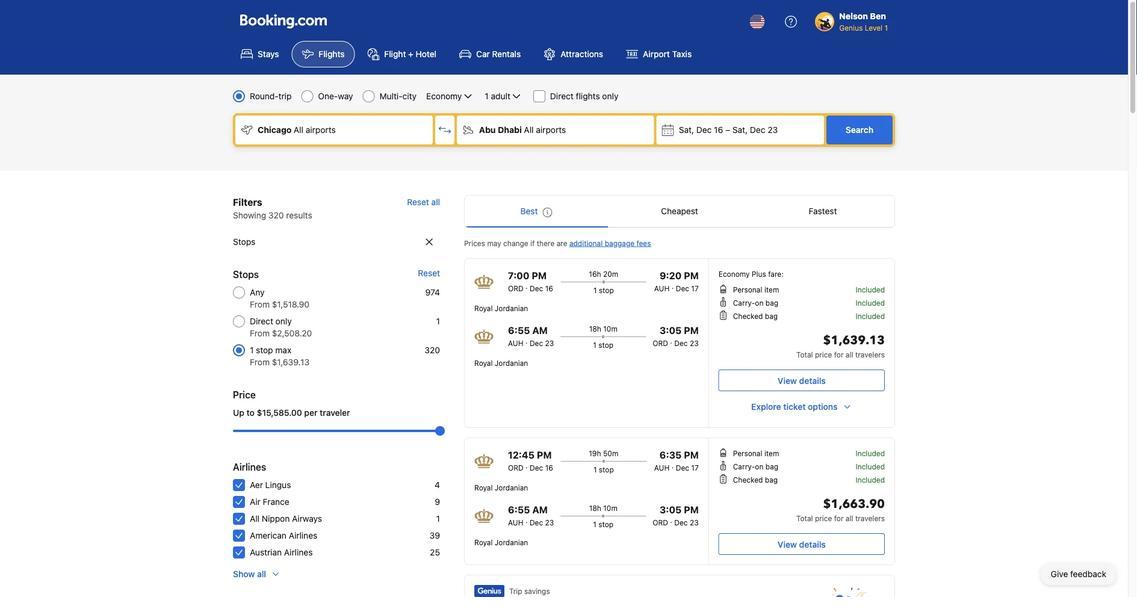 Task type: locate. For each thing, give the bounding box(es) containing it.
1 6:55 am auh . dec 23 from the top
[[508, 325, 554, 347]]

for
[[834, 350, 844, 359], [834, 514, 844, 523]]

all down the air
[[250, 514, 260, 524]]

genius image
[[474, 585, 505, 597], [474, 585, 505, 597], [818, 588, 871, 597]]

6:55 am auh . dec 23 down 7:00 pm ord . dec 16
[[508, 325, 554, 347]]

0 vertical spatial 10m
[[604, 325, 618, 333]]

tab list
[[465, 196, 895, 228]]

$1,639.13
[[823, 332, 885, 349], [272, 357, 310, 367]]

10m down 50m
[[604, 504, 618, 512]]

2 view details from the top
[[778, 540, 826, 549]]

6:55 down 12:45 pm ord . dec 16
[[508, 504, 530, 516]]

2 vertical spatial airlines
[[284, 548, 313, 558]]

car rentals link
[[449, 41, 531, 67]]

+
[[408, 49, 414, 59]]

best button
[[465, 196, 608, 227]]

16
[[714, 125, 723, 135], [545, 284, 553, 293], [545, 464, 553, 472]]

1 horizontal spatial sat,
[[733, 125, 748, 135]]

0 vertical spatial 3:05
[[660, 325, 682, 336]]

0 vertical spatial view details button
[[719, 370, 885, 391]]

travelers for $1,639.13
[[856, 350, 885, 359]]

2 view details button from the top
[[719, 534, 885, 555]]

0 vertical spatial reset
[[407, 197, 429, 207]]

2 view from the top
[[778, 540, 797, 549]]

0 vertical spatial view details
[[778, 376, 826, 386]]

city
[[403, 91, 417, 101]]

1 horizontal spatial $1,639.13
[[823, 332, 885, 349]]

fastest
[[809, 206, 837, 216]]

stops up any
[[233, 269, 259, 280]]

0 vertical spatial details
[[799, 376, 826, 386]]

0 vertical spatial 18h 10m
[[589, 325, 618, 333]]

2 on from the top
[[755, 462, 764, 471]]

baggage
[[605, 239, 635, 247]]

5 included from the top
[[856, 462, 885, 471]]

1 vertical spatial reset
[[418, 268, 440, 278]]

personal down explore
[[733, 449, 763, 458]]

all inside button
[[432, 197, 440, 207]]

direct left the flights
[[550, 91, 574, 101]]

. down 7:00 pm ord . dec 16
[[526, 337, 528, 345]]

auh inside 6:35 pm auh . dec 17
[[654, 464, 670, 472]]

1 vertical spatial for
[[834, 514, 844, 523]]

1 total from the top
[[797, 350, 813, 359]]

4 royal from the top
[[474, 538, 493, 547]]

details
[[799, 376, 826, 386], [799, 540, 826, 549]]

0 vertical spatial carry-on bag
[[733, 299, 779, 307]]

2 3:05 pm ord . dec 23 from the top
[[653, 504, 699, 527]]

18h for $1,663.90
[[589, 504, 602, 512]]

1 stop
[[594, 286, 614, 294], [593, 341, 614, 349], [594, 465, 614, 474], [593, 520, 614, 529]]

1 18h from the top
[[589, 325, 602, 333]]

0 vertical spatial personal
[[733, 285, 763, 294]]

economy
[[426, 91, 462, 101], [719, 270, 750, 278]]

view details
[[778, 376, 826, 386], [778, 540, 826, 549]]

20m
[[603, 270, 619, 278]]

bag
[[766, 299, 779, 307], [765, 312, 778, 320], [766, 462, 779, 471], [765, 476, 778, 484]]

. down 7:00
[[526, 282, 528, 290]]

for for $1,639.13
[[834, 350, 844, 359]]

1 jordanian from the top
[[495, 304, 528, 313]]

23
[[768, 125, 778, 135], [545, 339, 554, 347], [690, 339, 699, 347], [545, 518, 554, 527], [690, 518, 699, 527]]

4
[[435, 480, 440, 490]]

auh
[[654, 284, 670, 293], [508, 339, 524, 347], [654, 464, 670, 472], [508, 518, 524, 527]]

1 from from the top
[[250, 300, 270, 310]]

1 17 from the top
[[691, 284, 699, 293]]

0 vertical spatial view
[[778, 376, 797, 386]]

0 horizontal spatial airports
[[306, 125, 336, 135]]

direct inside direct only from $2,508.20
[[250, 316, 273, 326]]

0 vertical spatial economy
[[426, 91, 462, 101]]

2 total from the top
[[797, 514, 813, 523]]

travelers for $1,663.90
[[856, 514, 885, 523]]

1 vertical spatial 18h
[[589, 504, 602, 512]]

0 vertical spatial total
[[797, 350, 813, 359]]

stops down showing
[[233, 237, 255, 247]]

1 vertical spatial 18h 10m
[[589, 504, 618, 512]]

sat, dec 16 – sat, dec 23 button
[[657, 116, 824, 145]]

1 vertical spatial total
[[797, 514, 813, 523]]

1 vertical spatial 10m
[[604, 504, 618, 512]]

.
[[526, 282, 528, 290], [672, 282, 674, 290], [526, 337, 528, 345], [670, 337, 673, 345], [526, 461, 528, 470], [672, 461, 674, 470], [526, 516, 528, 524], [670, 516, 673, 524]]

0 horizontal spatial direct
[[250, 316, 273, 326]]

total inside $1,663.90 total price for all travelers
[[797, 514, 813, 523]]

sat,
[[679, 125, 694, 135], [733, 125, 748, 135]]

7:00 pm ord . dec 16
[[508, 270, 553, 293]]

personal item down plus
[[733, 285, 779, 294]]

dec inside 6:35 pm auh . dec 17
[[676, 464, 689, 472]]

0 horizontal spatial sat,
[[679, 125, 694, 135]]

view details up explore ticket options button
[[778, 376, 826, 386]]

. down the 12:45
[[526, 461, 528, 470]]

2 6:55 am auh . dec 23 from the top
[[508, 504, 554, 527]]

2 for from the top
[[834, 514, 844, 523]]

0 vertical spatial on
[[755, 299, 764, 307]]

feedback
[[1071, 569, 1107, 579]]

best image
[[543, 208, 552, 217], [543, 208, 552, 217]]

1 horizontal spatial airports
[[536, 125, 566, 135]]

only right the flights
[[602, 91, 619, 101]]

2 item from the top
[[765, 449, 779, 458]]

0 vertical spatial 6:55 am auh . dec 23
[[508, 325, 554, 347]]

economy left plus
[[719, 270, 750, 278]]

0 vertical spatial for
[[834, 350, 844, 359]]

economy for economy plus fare:
[[719, 270, 750, 278]]

1 vertical spatial personal
[[733, 449, 763, 458]]

austrian
[[250, 548, 282, 558]]

16 for $1,663.90
[[545, 464, 553, 472]]

dhabi
[[498, 125, 522, 135]]

all right dhabi
[[524, 125, 534, 135]]

4 jordanian from the top
[[495, 538, 528, 547]]

austrian airlines
[[250, 548, 313, 558]]

attractions link
[[534, 41, 614, 67]]

1 details from the top
[[799, 376, 826, 386]]

1 vertical spatial economy
[[719, 270, 750, 278]]

pm right the 12:45
[[537, 450, 552, 461]]

1 vertical spatial from
[[250, 328, 270, 338]]

1 checked bag from the top
[[733, 312, 778, 320]]

1 3:05 from the top
[[660, 325, 682, 336]]

2 1 stop from the top
[[593, 341, 614, 349]]

1 inside '1 stop max from $1,639.13'
[[250, 345, 254, 355]]

1 stops from the top
[[233, 237, 255, 247]]

royal
[[474, 304, 493, 313], [474, 359, 493, 367], [474, 484, 493, 492], [474, 538, 493, 547]]

details up options
[[799, 376, 826, 386]]

1 travelers from the top
[[856, 350, 885, 359]]

price up options
[[815, 350, 832, 359]]

pm down 6:35 pm auh . dec 17
[[684, 504, 699, 516]]

pm right 7:00
[[532, 270, 547, 282]]

to
[[247, 408, 255, 418]]

3:05 down "9:20 pm auh . dec 17"
[[660, 325, 682, 336]]

3 royal from the top
[[474, 484, 493, 492]]

2 jordanian from the top
[[495, 359, 528, 367]]

for for $1,663.90
[[834, 514, 844, 523]]

3 from from the top
[[250, 357, 270, 367]]

1 3:05 pm ord . dec 23 from the top
[[653, 325, 699, 347]]

stays link
[[231, 41, 289, 67]]

1 vertical spatial 3:05
[[660, 504, 682, 516]]

0 vertical spatial $1,639.13
[[823, 332, 885, 349]]

economy right city
[[426, 91, 462, 101]]

320 left results
[[268, 210, 284, 220]]

personal item down explore
[[733, 449, 779, 458]]

dec
[[697, 125, 712, 135], [750, 125, 766, 135], [530, 284, 543, 293], [676, 284, 689, 293], [530, 339, 543, 347], [675, 339, 688, 347], [530, 464, 543, 472], [676, 464, 689, 472], [530, 518, 543, 527], [675, 518, 688, 527]]

view details button down $1,663.90 total price for all travelers
[[719, 534, 885, 555]]

2 airports from the left
[[536, 125, 566, 135]]

direct for direct flights only
[[550, 91, 574, 101]]

airlines down american airlines at bottom left
[[284, 548, 313, 558]]

for inside $1,639.13 total price for all travelers
[[834, 350, 844, 359]]

pm
[[532, 270, 547, 282], [684, 270, 699, 282], [684, 325, 699, 336], [537, 450, 552, 461], [684, 450, 699, 461], [684, 504, 699, 516]]

trip
[[279, 91, 292, 101]]

1 vertical spatial 6:55
[[508, 504, 530, 516]]

0 vertical spatial from
[[250, 300, 270, 310]]

1 item from the top
[[765, 285, 779, 294]]

1 view details from the top
[[778, 376, 826, 386]]

stop
[[599, 286, 614, 294], [599, 341, 614, 349], [256, 345, 273, 355], [599, 465, 614, 474], [599, 520, 614, 529]]

0 vertical spatial 18h
[[589, 325, 602, 333]]

1 vertical spatial direct
[[250, 316, 273, 326]]

1 vertical spatial 16
[[545, 284, 553, 293]]

2 sat, from the left
[[733, 125, 748, 135]]

travelers inside $1,663.90 total price for all travelers
[[856, 514, 885, 523]]

6:55 am auh . dec 23 for $1,639.13
[[508, 325, 554, 347]]

2 included from the top
[[856, 299, 885, 307]]

17 inside "9:20 pm auh . dec 17"
[[691, 284, 699, 293]]

personal item
[[733, 285, 779, 294], [733, 449, 779, 458]]

multi-city
[[380, 91, 417, 101]]

reset inside reset all button
[[407, 197, 429, 207]]

10m down '20m'
[[604, 325, 618, 333]]

0 horizontal spatial all
[[250, 514, 260, 524]]

1 vertical spatial view
[[778, 540, 797, 549]]

on down plus
[[755, 299, 764, 307]]

0 vertical spatial stops
[[233, 237, 255, 247]]

2 vertical spatial 16
[[545, 464, 553, 472]]

reset for reset
[[418, 268, 440, 278]]

direct down any from $1,518.90
[[250, 316, 273, 326]]

total inside $1,639.13 total price for all travelers
[[797, 350, 813, 359]]

pm inside 12:45 pm ord . dec 16
[[537, 450, 552, 461]]

1 vertical spatial 3:05 pm ord . dec 23
[[653, 504, 699, 527]]

view details for $1,639.13
[[778, 376, 826, 386]]

0 vertical spatial 16
[[714, 125, 723, 135]]

aer
[[250, 480, 263, 490]]

item down fare:
[[765, 285, 779, 294]]

aer lingus
[[250, 480, 291, 490]]

16 inside dropdown button
[[714, 125, 723, 135]]

ord inside 12:45 pm ord . dec 16
[[508, 464, 524, 472]]

1 vertical spatial details
[[799, 540, 826, 549]]

. inside 12:45 pm ord . dec 16
[[526, 461, 528, 470]]

1 1 stop from the top
[[594, 286, 614, 294]]

sat, left "–"
[[679, 125, 694, 135]]

0 horizontal spatial $1,639.13
[[272, 357, 310, 367]]

1 vertical spatial checked
[[733, 476, 763, 484]]

6:55 down 7:00 pm ord . dec 16
[[508, 325, 530, 336]]

car rentals
[[476, 49, 521, 59]]

for inside $1,663.90 total price for all travelers
[[834, 514, 844, 523]]

1 vertical spatial item
[[765, 449, 779, 458]]

0 vertical spatial price
[[815, 350, 832, 359]]

0 vertical spatial item
[[765, 285, 779, 294]]

sat, right "–"
[[733, 125, 748, 135]]

only up $2,508.20
[[276, 316, 292, 326]]

view details button up explore ticket options button
[[719, 370, 885, 391]]

total for $1,639.13
[[797, 350, 813, 359]]

16h
[[589, 270, 601, 278]]

flight
[[384, 49, 406, 59]]

explore ticket options button
[[719, 396, 885, 418]]

3:05 for $1,663.90
[[660, 504, 682, 516]]

2 travelers from the top
[[856, 514, 885, 523]]

all
[[432, 197, 440, 207], [846, 350, 854, 359], [846, 514, 854, 523], [257, 569, 266, 579]]

included
[[856, 285, 885, 294], [856, 299, 885, 307], [856, 312, 885, 320], [856, 449, 885, 458], [856, 462, 885, 471], [856, 476, 885, 484]]

0 vertical spatial 17
[[691, 284, 699, 293]]

view details button
[[719, 370, 885, 391], [719, 534, 885, 555]]

18h
[[589, 325, 602, 333], [589, 504, 602, 512]]

2 10m from the top
[[604, 504, 618, 512]]

25
[[430, 548, 440, 558]]

1 vertical spatial carry-on bag
[[733, 462, 779, 471]]

1 vertical spatial price
[[815, 514, 832, 523]]

nelson
[[840, 11, 868, 21]]

airlines up aer
[[233, 462, 266, 473]]

flight + hotel
[[384, 49, 437, 59]]

1 vertical spatial 320
[[425, 345, 440, 355]]

one-
[[318, 91, 338, 101]]

details for $1,639.13
[[799, 376, 826, 386]]

from down any
[[250, 300, 270, 310]]

1 vertical spatial view details button
[[719, 534, 885, 555]]

10m for $1,663.90
[[604, 504, 618, 512]]

travelers inside $1,639.13 total price for all travelers
[[856, 350, 885, 359]]

price
[[815, 350, 832, 359], [815, 514, 832, 523]]

tab list containing best
[[465, 196, 895, 228]]

2 stops from the top
[[233, 269, 259, 280]]

0 vertical spatial checked
[[733, 312, 763, 320]]

12:45 pm ord . dec 16
[[508, 450, 553, 472]]

stops
[[233, 237, 255, 247], [233, 269, 259, 280]]

1 price from the top
[[815, 350, 832, 359]]

chicago
[[258, 125, 292, 135]]

per
[[304, 408, 318, 418]]

18h 10m down 16h 20m at the top right
[[589, 325, 618, 333]]

4 1 stop from the top
[[593, 520, 614, 529]]

1 vertical spatial airlines
[[289, 531, 317, 541]]

0 vertical spatial 3:05 pm ord . dec 23
[[653, 325, 699, 347]]

view details down $1,663.90 total price for all travelers
[[778, 540, 826, 549]]

1 vertical spatial 17
[[691, 464, 699, 472]]

view
[[778, 376, 797, 386], [778, 540, 797, 549]]

all right chicago
[[294, 125, 303, 135]]

6:55
[[508, 325, 530, 336], [508, 504, 530, 516]]

1 10m from the top
[[604, 325, 618, 333]]

for up options
[[834, 350, 844, 359]]

price inside $1,663.90 total price for all travelers
[[815, 514, 832, 523]]

0 vertical spatial personal item
[[733, 285, 779, 294]]

17
[[691, 284, 699, 293], [691, 464, 699, 472]]

1 view details button from the top
[[719, 370, 885, 391]]

1 vertical spatial personal item
[[733, 449, 779, 458]]

booking.com logo image
[[240, 14, 327, 29], [240, 14, 327, 29]]

max
[[275, 345, 292, 355]]

18h down 16h
[[589, 325, 602, 333]]

3 jordanian from the top
[[495, 484, 528, 492]]

for down $1,663.90
[[834, 514, 844, 523]]

1 inside dropdown button
[[485, 91, 489, 101]]

reset
[[407, 197, 429, 207], [418, 268, 440, 278]]

airports right dhabi
[[536, 125, 566, 135]]

price inside $1,639.13 total price for all travelers
[[815, 350, 832, 359]]

0 vertical spatial direct
[[550, 91, 574, 101]]

320 down 974
[[425, 345, 440, 355]]

3:05 pm ord . dec 23 down "9:20 pm auh . dec 17"
[[653, 325, 699, 347]]

0 vertical spatial am
[[533, 325, 548, 336]]

direct for direct only from $2,508.20
[[250, 316, 273, 326]]

6:55 for $1,639.13
[[508, 325, 530, 336]]

on
[[755, 299, 764, 307], [755, 462, 764, 471]]

1 horizontal spatial 320
[[425, 345, 440, 355]]

1 vertical spatial travelers
[[856, 514, 885, 523]]

1 horizontal spatial direct
[[550, 91, 574, 101]]

0 horizontal spatial only
[[276, 316, 292, 326]]

ord
[[508, 284, 524, 293], [653, 339, 668, 347], [508, 464, 524, 472], [653, 518, 668, 527]]

pm right 9:20
[[684, 270, 699, 282]]

2 6:55 from the top
[[508, 504, 530, 516]]

0 vertical spatial 6:55
[[508, 325, 530, 336]]

1 vertical spatial view details
[[778, 540, 826, 549]]

1 for from the top
[[834, 350, 844, 359]]

2 18h from the top
[[589, 504, 602, 512]]

$1,663.90 total price for all travelers
[[797, 496, 885, 523]]

18h 10m down 19h 50m
[[589, 504, 618, 512]]

from inside direct only from $2,508.20
[[250, 328, 270, 338]]

2 17 from the top
[[691, 464, 699, 472]]

18h down 19h
[[589, 504, 602, 512]]

2 3:05 from the top
[[660, 504, 682, 516]]

jordanian
[[495, 304, 528, 313], [495, 359, 528, 367], [495, 484, 528, 492], [495, 538, 528, 547]]

320
[[268, 210, 284, 220], [425, 345, 440, 355]]

16 inside 12:45 pm ord . dec 16
[[545, 464, 553, 472]]

from up the price
[[250, 357, 270, 367]]

3:05
[[660, 325, 682, 336], [660, 504, 682, 516]]

0 horizontal spatial economy
[[426, 91, 462, 101]]

additional baggage fees link
[[570, 239, 651, 247]]

personal down "economy plus fare:"
[[733, 285, 763, 294]]

2 price from the top
[[815, 514, 832, 523]]

details down $1,663.90 total price for all travelers
[[799, 540, 826, 549]]

. down 9:20
[[672, 282, 674, 290]]

0 horizontal spatial 320
[[268, 210, 284, 220]]

2 royal from the top
[[474, 359, 493, 367]]

3:05 for $1,639.13
[[660, 325, 682, 336]]

airports down one-
[[306, 125, 336, 135]]

3:05 down 6:35 pm auh . dec 17
[[660, 504, 682, 516]]

2 carry- from the top
[[733, 462, 755, 471]]

travelers
[[856, 350, 885, 359], [856, 514, 885, 523]]

2 am from the top
[[533, 504, 548, 516]]

0 vertical spatial carry-
[[733, 299, 755, 307]]

1 vertical spatial 6:55 am auh . dec 23
[[508, 504, 554, 527]]

1 18h 10m from the top
[[589, 325, 618, 333]]

am down 12:45 pm ord . dec 16
[[533, 504, 548, 516]]

reset all
[[407, 197, 440, 207]]

1 am from the top
[[533, 325, 548, 336]]

search button
[[827, 116, 893, 145]]

1 vertical spatial $1,639.13
[[272, 357, 310, 367]]

1 vertical spatial only
[[276, 316, 292, 326]]

pm right 6:35
[[684, 450, 699, 461]]

all inside $1,639.13 total price for all travelers
[[846, 350, 854, 359]]

from up '1 stop max from $1,639.13'
[[250, 328, 270, 338]]

17 inside 6:35 pm auh . dec 17
[[691, 464, 699, 472]]

hotel
[[416, 49, 437, 59]]

. down 6:35
[[672, 461, 674, 470]]

6:55 am auh . dec 23
[[508, 325, 554, 347], [508, 504, 554, 527]]

0 vertical spatial checked bag
[[733, 312, 778, 320]]

2 vertical spatial from
[[250, 357, 270, 367]]

reset for reset all
[[407, 197, 429, 207]]

1 vertical spatial am
[[533, 504, 548, 516]]

1 horizontal spatial only
[[602, 91, 619, 101]]

1 vertical spatial on
[[755, 462, 764, 471]]

. down 6:35 pm auh . dec 17
[[670, 516, 673, 524]]

item down explore
[[765, 449, 779, 458]]

16 inside 7:00 pm ord . dec 16
[[545, 284, 553, 293]]

one-way
[[318, 91, 353, 101]]

1 horizontal spatial economy
[[719, 270, 750, 278]]

1 vertical spatial checked bag
[[733, 476, 778, 484]]

1 view from the top
[[778, 376, 797, 386]]

6:55 am auh . dec 23 down 12:45 pm ord . dec 16
[[508, 504, 554, 527]]

am down 7:00 pm ord . dec 16
[[533, 325, 548, 336]]

2 from from the top
[[250, 328, 270, 338]]

prices
[[464, 239, 485, 247]]

airlines down "airways"
[[289, 531, 317, 541]]

3:05 pm ord . dec 23 down 6:35 pm auh . dec 17
[[653, 504, 699, 527]]

1 6:55 from the top
[[508, 325, 530, 336]]

dec inside 7:00 pm ord . dec 16
[[530, 284, 543, 293]]

item
[[765, 285, 779, 294], [765, 449, 779, 458]]

france
[[263, 497, 289, 507]]

. down "9:20 pm auh . dec 17"
[[670, 337, 673, 345]]

total for $1,663.90
[[797, 514, 813, 523]]

2 details from the top
[[799, 540, 826, 549]]

1 vertical spatial stops
[[233, 269, 259, 280]]

2 18h 10m from the top
[[589, 504, 618, 512]]

price down $1,663.90
[[815, 514, 832, 523]]

on down explore
[[755, 462, 764, 471]]

0 vertical spatial travelers
[[856, 350, 885, 359]]

1 vertical spatial carry-
[[733, 462, 755, 471]]



Task type: describe. For each thing, give the bounding box(es) containing it.
way
[[338, 91, 353, 101]]

18h for $1,639.13
[[589, 325, 602, 333]]

car
[[476, 49, 490, 59]]

give
[[1051, 569, 1068, 579]]

6 included from the top
[[856, 476, 885, 484]]

may
[[487, 239, 501, 247]]

filters
[[233, 197, 262, 208]]

7:00
[[508, 270, 530, 282]]

view details button for $1,663.90
[[719, 534, 885, 555]]

$15,585.00
[[257, 408, 302, 418]]

all inside $1,663.90 total price for all travelers
[[846, 514, 854, 523]]

economy plus fare:
[[719, 270, 784, 278]]

options
[[808, 402, 838, 412]]

2 checked from the top
[[733, 476, 763, 484]]

am for $1,663.90
[[533, 504, 548, 516]]

change
[[503, 239, 528, 247]]

airlines for austrian airlines
[[284, 548, 313, 558]]

1 royal from the top
[[474, 304, 493, 313]]

show all button
[[228, 564, 285, 585]]

1 checked from the top
[[733, 312, 763, 320]]

airport
[[643, 49, 670, 59]]

3:05 pm ord . dec 23 for $1,639.13
[[653, 325, 699, 347]]

savings
[[524, 587, 550, 596]]

23 inside dropdown button
[[768, 125, 778, 135]]

0 vertical spatial 320
[[268, 210, 284, 220]]

trip savings
[[509, 587, 550, 596]]

17 for $1,639.13
[[691, 284, 699, 293]]

$1,639.13 inside '1 stop max from $1,639.13'
[[272, 357, 310, 367]]

stop inside '1 stop max from $1,639.13'
[[256, 345, 273, 355]]

airlines for american airlines
[[289, 531, 317, 541]]

6:35
[[660, 450, 682, 461]]

explore ticket options
[[752, 402, 838, 412]]

all inside 'button'
[[257, 569, 266, 579]]

auh inside "9:20 pm auh . dec 17"
[[654, 284, 670, 293]]

only inside direct only from $2,508.20
[[276, 316, 292, 326]]

ord inside 7:00 pm ord . dec 16
[[508, 284, 524, 293]]

ben
[[870, 11, 886, 21]]

2 personal item from the top
[[733, 449, 779, 458]]

genius
[[840, 23, 863, 32]]

economy for economy
[[426, 91, 462, 101]]

0 vertical spatial airlines
[[233, 462, 266, 473]]

1 adult button
[[484, 89, 524, 104]]

50m
[[603, 449, 619, 458]]

1 stop max from $1,639.13
[[250, 345, 310, 367]]

flights
[[576, 91, 600, 101]]

trip
[[509, 587, 522, 596]]

2 horizontal spatial all
[[524, 125, 534, 135]]

2 personal from the top
[[733, 449, 763, 458]]

2 carry-on bag from the top
[[733, 462, 779, 471]]

direct only from $2,508.20
[[250, 316, 312, 338]]

details for $1,663.90
[[799, 540, 826, 549]]

10m for $1,639.13
[[604, 325, 618, 333]]

explore
[[752, 402, 781, 412]]

am for $1,639.13
[[533, 325, 548, 336]]

4 included from the top
[[856, 449, 885, 458]]

up
[[233, 408, 244, 418]]

chicago all airports
[[258, 125, 336, 135]]

4 royal jordanian from the top
[[474, 538, 528, 547]]

pm inside 7:00 pm ord . dec 16
[[532, 270, 547, 282]]

$1,639.13 total price for all travelers
[[797, 332, 885, 359]]

search
[[846, 125, 874, 135]]

cheapest button
[[608, 196, 751, 227]]

any
[[250, 288, 265, 297]]

12:45
[[508, 450, 535, 461]]

pm inside 6:35 pm auh . dec 17
[[684, 450, 699, 461]]

reset button
[[418, 267, 440, 279]]

view for $1,639.13
[[778, 376, 797, 386]]

dec inside 12:45 pm ord . dec 16
[[530, 464, 543, 472]]

results
[[286, 210, 312, 220]]

cheapest
[[661, 206, 698, 216]]

1 inside nelson ben genius level 1
[[885, 23, 888, 32]]

. down 12:45 pm ord . dec 16
[[526, 516, 528, 524]]

1 carry-on bag from the top
[[733, 299, 779, 307]]

view for $1,663.90
[[778, 540, 797, 549]]

if
[[531, 239, 535, 247]]

17 for $1,663.90
[[691, 464, 699, 472]]

air
[[250, 497, 261, 507]]

air france
[[250, 497, 289, 507]]

$1,663.90
[[823, 496, 885, 513]]

3 included from the top
[[856, 312, 885, 320]]

american airlines
[[250, 531, 317, 541]]

6:35 pm auh . dec 17
[[654, 450, 699, 472]]

9:20
[[660, 270, 682, 282]]

view details button for $1,639.13
[[719, 370, 885, 391]]

nippon
[[262, 514, 290, 524]]

1 personal item from the top
[[733, 285, 779, 294]]

16h 20m
[[589, 270, 619, 278]]

1 personal from the top
[[733, 285, 763, 294]]

give feedback
[[1051, 569, 1107, 579]]

additional
[[570, 239, 603, 247]]

show all
[[233, 569, 266, 579]]

1 included from the top
[[856, 285, 885, 294]]

3:05 pm ord . dec 23 for $1,663.90
[[653, 504, 699, 527]]

1 horizontal spatial all
[[294, 125, 303, 135]]

–
[[726, 125, 730, 135]]

2 checked bag from the top
[[733, 476, 778, 484]]

abu dhabi all airports
[[479, 125, 566, 135]]

direct flights only
[[550, 91, 619, 101]]

level
[[865, 23, 883, 32]]

price for $1,639.13
[[815, 350, 832, 359]]

6:55 am auh . dec 23 for $1,663.90
[[508, 504, 554, 527]]

showing
[[233, 210, 266, 220]]

0 vertical spatial only
[[602, 91, 619, 101]]

round-trip
[[250, 91, 292, 101]]

from inside '1 stop max from $1,639.13'
[[250, 357, 270, 367]]

any from $1,518.90
[[250, 288, 310, 310]]

$1,639.13 inside $1,639.13 total price for all travelers
[[823, 332, 885, 349]]

$2,508.20
[[272, 328, 312, 338]]

view details for $1,663.90
[[778, 540, 826, 549]]

3 royal jordanian from the top
[[474, 484, 528, 492]]

3 1 stop from the top
[[594, 465, 614, 474]]

6:55 for $1,663.90
[[508, 504, 530, 516]]

1 carry- from the top
[[733, 299, 755, 307]]

. inside "9:20 pm auh . dec 17"
[[672, 282, 674, 290]]

9:20 pm auh . dec 17
[[654, 270, 699, 293]]

1 airports from the left
[[306, 125, 336, 135]]

from inside any from $1,518.90
[[250, 300, 270, 310]]

. inside 6:35 pm auh . dec 17
[[672, 461, 674, 470]]

price for $1,663.90
[[815, 514, 832, 523]]

price
[[233, 389, 256, 401]]

1 on from the top
[[755, 299, 764, 307]]

pm down "9:20 pm auh . dec 17"
[[684, 325, 699, 336]]

39
[[430, 531, 440, 541]]

2 royal jordanian from the top
[[474, 359, 528, 367]]

ticket
[[784, 402, 806, 412]]

up to $15,585.00 per traveler
[[233, 408, 350, 418]]

9
[[435, 497, 440, 507]]

16 for $1,639.13
[[545, 284, 553, 293]]

prices may change if there are additional baggage fees
[[464, 239, 651, 247]]

18h 10m for $1,663.90
[[589, 504, 618, 512]]

nelson ben genius level 1
[[840, 11, 888, 32]]

dec inside "9:20 pm auh . dec 17"
[[676, 284, 689, 293]]

flights link
[[292, 41, 355, 67]]

19h 50m
[[589, 449, 619, 458]]

reset all button
[[407, 195, 440, 210]]

fastest button
[[751, 196, 895, 227]]

airport taxis link
[[616, 41, 702, 67]]

showing 320 results
[[233, 210, 312, 220]]

1 sat, from the left
[[679, 125, 694, 135]]

pm inside "9:20 pm auh . dec 17"
[[684, 270, 699, 282]]

there
[[537, 239, 555, 247]]

american
[[250, 531, 287, 541]]

$1,518.90
[[272, 300, 310, 310]]

stays
[[258, 49, 279, 59]]

best
[[521, 206, 538, 216]]

1 royal jordanian from the top
[[474, 304, 528, 313]]

give feedback button
[[1042, 564, 1116, 585]]

flights
[[319, 49, 345, 59]]

airport taxis
[[643, 49, 692, 59]]

18h 10m for $1,639.13
[[589, 325, 618, 333]]

flight + hotel link
[[357, 41, 447, 67]]

. inside 7:00 pm ord . dec 16
[[526, 282, 528, 290]]

adult
[[491, 91, 511, 101]]



Task type: vqa. For each thing, say whether or not it's contained in the screenshot.


